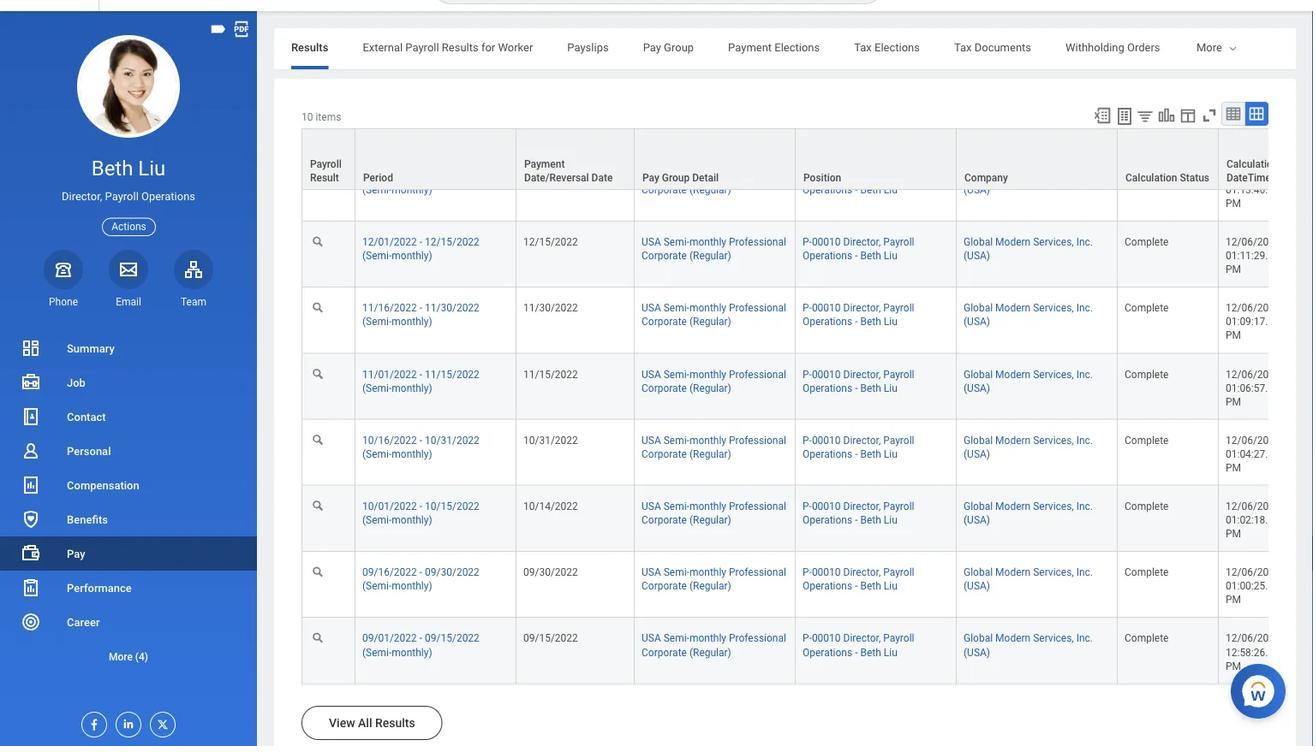 Task type: describe. For each thing, give the bounding box(es) containing it.
summary link
[[0, 331, 257, 366]]

5 complete element from the top
[[1125, 432, 1169, 447]]

2 11/30/2022 from the left
[[523, 303, 578, 315]]

payroll for 11/01/2022 - 11/15/2022 (semi-monthly)
[[883, 369, 914, 381]]

monthly for 09/30/2022
[[689, 567, 726, 579]]

09/01/2022 - 09/15/2022 (semi-monthly) link
[[362, 630, 480, 659]]

global modern services, inc. (usa) link for 01:02:18.855
[[964, 498, 1093, 527]]

documents
[[974, 41, 1031, 54]]

company button
[[957, 129, 1117, 189]]

tag image
[[209, 20, 228, 39]]

orders
[[1127, 41, 1160, 54]]

job
[[67, 376, 86, 389]]

input
[[1194, 41, 1220, 54]]

3 complete element from the top
[[1125, 299, 1169, 315]]

usa semi-monthly professional corporate (regular) link for 12/15/2022
[[642, 233, 786, 262]]

- inside 12/16/2022 - 12/31/2022 (semi-monthly)
[[419, 170, 422, 182]]

09/16/2022 - 09/30/2022 (semi-monthly)
[[362, 567, 480, 593]]

1 semi- from the top
[[664, 104, 689, 116]]

services, for 12/06/2022 01:15:56.499 pm
[[1033, 104, 1074, 116]]

(4)
[[135, 651, 148, 663]]

4 complete from the top
[[1125, 369, 1169, 381]]

01/15/2023
[[425, 104, 480, 116]]

director, payroll operations
[[62, 190, 195, 203]]

career
[[67, 616, 100, 629]]

12/16/2022
[[362, 170, 417, 182]]

services, for 12/06/2022 12:58:26.081 pm
[[1033, 634, 1074, 646]]

operations inside navigation pane region
[[141, 190, 195, 203]]

10/01/2022 - 10/15/2022 (semi-monthly) link
[[362, 498, 480, 527]]

p-00010 director, payroll operations - beth liu for 10/31/2022
[[803, 435, 914, 461]]

liu inside navigation pane region
[[138, 156, 166, 181]]

usa for 09/15/2022
[[642, 634, 661, 646]]

my tasks element
[[1207, 0, 1255, 3]]

12/06/2022 for 12/06/2022 01:02:18.855 pm
[[1226, 501, 1280, 513]]

semi- for 10/31/2022
[[664, 435, 689, 447]]

usa for 11/15/2022
[[642, 369, 661, 381]]

11/01/2022
[[362, 369, 417, 381]]

2 09/15/2022 from the left
[[523, 634, 578, 646]]

professional for 12/30/2022
[[729, 170, 786, 182]]

view
[[329, 717, 355, 731]]

facebook image
[[82, 713, 101, 732]]

10/16/2022 - 10/31/2022 (semi-monthly) link
[[362, 432, 480, 461]]

12/06/2022 01:09:17.373 pm
[[1226, 303, 1288, 342]]

09/15/2022 inside 09/01/2022 - 09/15/2022 (semi-monthly)
[[425, 634, 480, 646]]

liu for 11/30/2022
[[884, 317, 897, 329]]

01:04:27.453
[[1226, 449, 1285, 461]]

email button
[[109, 250, 148, 309]]

contact image
[[21, 407, 41, 427]]

p- for 09/15/2022
[[803, 634, 812, 646]]

(usa) for 01:04:27.453
[[964, 449, 990, 461]]

pm for 12/06/2022 01:06:57.087 pm
[[1226, 396, 1241, 408]]

calculation status
[[1125, 172, 1209, 184]]

actions
[[112, 221, 146, 233]]

reported tim
[[1254, 41, 1313, 54]]

liu for 12/15/2022
[[884, 250, 897, 262]]

inc. for 12/06/2022 01:09:17.373 pm
[[1076, 303, 1093, 315]]

(usa) for 01:09:17.373
[[964, 317, 990, 329]]

inc. for 12/06/2022 12:58:26.081 pm
[[1076, 634, 1093, 646]]

pm for 12/06/2022 01:00:25.467 pm
[[1226, 595, 1241, 607]]

pay for pay group
[[643, 41, 661, 54]]

beth for 11/15/2022
[[860, 383, 881, 395]]

10/16/2022 - 10/31/2022 (semi-monthly)
[[362, 435, 480, 461]]

group for pay group detail
[[662, 172, 690, 184]]

payment date/reversal date column header
[[516, 129, 635, 191]]

1 00010 from the top
[[812, 104, 841, 116]]

6 complete from the top
[[1125, 501, 1169, 513]]

phone beth liu element
[[44, 295, 83, 309]]

expand table image
[[1248, 105, 1265, 122]]

job image
[[21, 373, 41, 393]]

calculation status button
[[1118, 129, 1218, 189]]

corporate for 10/14/2022
[[642, 515, 687, 527]]

payroll for 12/16/2022 - 12/31/2022 (semi-monthly)
[[883, 170, 914, 182]]

external
[[363, 41, 403, 54]]

director, for 10/31/2022
[[843, 435, 881, 447]]

payroll result button
[[302, 129, 355, 189]]

p-00010 director, payroll operations - beth liu link for 09/30/2022
[[803, 564, 914, 593]]

semi- for 12/15/2022
[[664, 237, 689, 249]]

beth inside navigation pane region
[[91, 156, 133, 181]]

summary
[[67, 342, 115, 355]]

1 monthly from the top
[[689, 104, 726, 116]]

2 complete from the top
[[1125, 237, 1169, 249]]

semi- for 09/30/2022
[[664, 567, 689, 579]]

1 usa semi-monthly professional corporate (regular) link from the top
[[642, 101, 786, 130]]

global modern services, inc. (usa) for 01:00:25.467
[[964, 567, 1093, 593]]

job link
[[0, 366, 257, 400]]

corporate for 09/30/2022
[[642, 581, 687, 593]]

4 complete element from the top
[[1125, 366, 1169, 381]]

2 11/15/2022 from the left
[[523, 369, 578, 381]]

payment for payment elections
[[728, 41, 772, 54]]

(usa) for 01:00:25.467
[[964, 581, 990, 593]]

status
[[1180, 172, 1209, 184]]

6 complete element from the top
[[1125, 498, 1169, 513]]

1 (regular) from the top
[[689, 118, 731, 130]]

global modern services, inc. (usa) link for 01:15:56.499
[[964, 101, 1093, 130]]

linkedin image
[[116, 713, 135, 731]]

0 horizontal spatial results
[[291, 41, 328, 54]]

01:00:25.467
[[1226, 581, 1285, 593]]

benefits link
[[0, 503, 257, 537]]

semi- for 12/30/2022
[[664, 170, 689, 182]]

navigation pane region
[[0, 11, 257, 747]]

performance image
[[21, 578, 41, 599]]

beth liu
[[91, 156, 166, 181]]

01/01/2023 - 01/15/2023 (semi-monthly)
[[362, 104, 480, 130]]

team link
[[174, 250, 213, 309]]

performance link
[[0, 571, 257, 606]]

date
[[592, 172, 613, 184]]

usa for 09/30/2022
[[642, 567, 661, 579]]

p-00010 director, payroll operations - beth liu link for 11/15/2022
[[803, 366, 914, 395]]

2 10/31/2022 from the left
[[523, 435, 578, 447]]

career link
[[0, 606, 257, 640]]

2 cell from the left
[[516, 90, 635, 156]]

view printable version (pdf) image
[[232, 20, 251, 39]]

(usa) for 01:11:29.081
[[964, 250, 990, 262]]

results for external payroll results for worker
[[442, 41, 479, 54]]

corporate for 09/15/2022
[[642, 647, 687, 659]]

(semi- for 10/16/2022 - 10/31/2022 (semi-monthly)
[[362, 449, 392, 461]]

reported
[[1254, 41, 1299, 54]]

tax documents
[[954, 41, 1031, 54]]

3 complete from the top
[[1125, 303, 1169, 315]]

for
[[481, 41, 495, 54]]

monthly for 11/30/2022
[[689, 303, 726, 315]]

p- for 09/30/2022
[[803, 567, 812, 579]]

global modern services, inc. (usa) link for 01:11:29.081
[[964, 233, 1093, 262]]

usa semi-monthly professional corporate (regular) for 12/30/2022
[[642, 170, 786, 196]]

pay inside list
[[67, 548, 85, 561]]

payroll result column header
[[301, 129, 355, 191]]

phone image
[[51, 259, 75, 280]]

11/30/2022 inside 11/16/2022 - 11/30/2022 (semi-monthly)
[[425, 303, 480, 315]]

row containing 11/16/2022 - 11/30/2022 (semi-monthly)
[[301, 288, 1313, 354]]

global modern services, inc. (usa) link for 01:00:25.467
[[964, 564, 1093, 593]]

usa semi-monthly professional corporate (regular) link for 10/31/2022
[[642, 432, 786, 461]]

09/01/2022 - 09/15/2022 (semi-monthly)
[[362, 634, 480, 659]]

payslips
[[567, 41, 609, 54]]

10/14/2022
[[523, 501, 578, 513]]

row containing 12/16/2022 - 12/31/2022 (semi-monthly)
[[301, 156, 1313, 222]]

professional for 09/15/2022
[[729, 634, 786, 646]]

10/15/2022
[[425, 501, 480, 513]]

click to view/edit grid preferences image
[[1179, 106, 1197, 125]]

usa for 12/15/2022
[[642, 237, 661, 249]]

1 professional from the top
[[729, 104, 786, 116]]

2 09/30/2022 from the left
[[523, 567, 578, 579]]

tim
[[1302, 41, 1313, 54]]

12/06/2022 01:04:27.453 pm
[[1226, 435, 1288, 475]]

01:15:56.499
[[1226, 118, 1285, 130]]

payroll inside popup button
[[310, 159, 342, 171]]

1 p-00010 director, payroll operations - beth liu link from the top
[[803, 101, 914, 130]]

payroll for 12/01/2022 - 12/15/2022 (semi-monthly)
[[883, 237, 914, 249]]

more (4) button
[[0, 640, 257, 674]]

p-00010 director, payroll operations - beth liu link for 11/30/2022
[[803, 299, 914, 329]]

tax for tax documents
[[954, 41, 972, 54]]

actions button
[[102, 218, 156, 236]]

services, for 12/06/2022 01:00:25.467 pm
[[1033, 567, 1074, 579]]

monthly for 09/15/2022
[[689, 634, 726, 646]]

global modern services, inc. (usa) for 01:09:17.373
[[964, 303, 1093, 329]]

3 cell from the left
[[1118, 90, 1219, 156]]

position
[[803, 172, 841, 184]]

09/01/2022
[[362, 634, 417, 646]]

(usa) for 01:15:56.499
[[964, 118, 990, 130]]

usa semi-monthly professional corporate (regular) link for 09/15/2022
[[642, 630, 786, 659]]

p-00010 director, payroll operations - beth liu for 09/30/2022
[[803, 567, 914, 593]]

1 cell from the left
[[301, 90, 355, 156]]

12/01/2022
[[362, 237, 417, 249]]

personal link
[[0, 434, 257, 469]]

- inside 12/01/2022 - 12/15/2022 (semi-monthly)
[[419, 237, 422, 249]]

compensation
[[67, 479, 139, 492]]

12/06/2022 for 12/06/2022 01:09:17.373 pm
[[1226, 303, 1280, 315]]

2 complete element from the top
[[1125, 233, 1169, 249]]

all
[[358, 717, 372, 731]]

monthly) for 01/01/2023
[[392, 118, 432, 130]]

12/06/2022 01:06:57.087 pm
[[1226, 369, 1288, 408]]

compensation image
[[21, 475, 41, 496]]

01:06:57.087
[[1226, 383, 1285, 395]]

10/31/2022 inside "10/16/2022 - 10/31/2022 (semi-monthly)"
[[425, 435, 480, 447]]

withholding
[[1066, 41, 1124, 54]]

inc. for 12/06/2022 01:02:18.855 pm
[[1076, 501, 1093, 513]]

operations for 12/15/2022
[[803, 250, 852, 262]]

p-00010 director, payroll operations - beth liu for 10/14/2022
[[803, 501, 914, 527]]

monthly for 11/15/2022
[[689, 369, 726, 381]]

- inside 01/01/2023 - 01/15/2023 (semi-monthly)
[[419, 104, 422, 116]]

payroll for 09/16/2022 - 09/30/2022 (semi-monthly)
[[883, 567, 914, 579]]

expand/collapse chart image
[[1157, 106, 1176, 125]]

corporate for 11/30/2022
[[642, 317, 687, 329]]

8 complete element from the top
[[1125, 630, 1169, 646]]

payroll inside navigation pane region
[[105, 190, 139, 203]]

1 complete from the top
[[1125, 170, 1169, 182]]

global for 12/06/2022 01:15:56.499 pm
[[964, 104, 993, 116]]

12/16/2022 - 12/31/2022 (semi-monthly) link
[[362, 167, 480, 196]]

row containing 09/16/2022 - 09/30/2022 (semi-monthly)
[[301, 553, 1313, 619]]

period column header
[[355, 129, 516, 191]]

corporate for 12/30/2022
[[642, 184, 687, 196]]

11/16/2022 - 11/30/2022 (semi-monthly)
[[362, 303, 480, 329]]

row containing 12/01/2022 - 12/15/2022 (semi-monthly)
[[301, 222, 1313, 288]]

beth for 09/30/2022
[[860, 581, 881, 593]]

fullscreen image
[[1200, 106, 1219, 125]]

12/31/2022
[[425, 170, 480, 182]]

liu for 09/30/2022
[[884, 581, 897, 593]]

p-00010 director, payroll operations - beth liu link for 10/31/2022
[[803, 432, 914, 461]]

12/06/2022 01:11:29.081 pm
[[1226, 237, 1288, 276]]

p- for 11/15/2022
[[803, 369, 812, 381]]

email
[[116, 296, 141, 308]]

services, for 12/06/2022 01:11:29.081 pm
[[1033, 237, 1074, 249]]

position button
[[796, 129, 956, 189]]

1 usa semi-monthly professional corporate (regular) from the top
[[642, 104, 786, 130]]

professional for 11/15/2022
[[729, 369, 786, 381]]

calculation datetime button
[[1219, 129, 1302, 189]]

contact link
[[0, 400, 257, 434]]

payment for payment date/reversal date
[[524, 159, 565, 171]]

8 complete from the top
[[1125, 634, 1169, 646]]

mail image
[[118, 259, 139, 280]]

10/01/2022
[[362, 501, 417, 513]]

10/01/2022 - 10/15/2022 (semi-monthly)
[[362, 501, 480, 527]]

profile logan mcneil element
[[1255, 0, 1303, 3]]

date/reversal
[[524, 172, 589, 184]]

liu for 10/14/2022
[[884, 515, 897, 527]]

global modern services, inc. (usa) link for 12:58:26.081
[[964, 630, 1093, 659]]

row containing 11/01/2022 - 11/15/2022 (semi-monthly)
[[301, 354, 1313, 421]]

inc. for 12/06/2022 01:11:29.081 pm
[[1076, 237, 1093, 249]]

1 p-00010 director, payroll operations - beth liu from the top
[[803, 104, 914, 130]]

- inside 11/01/2022 - 11/15/2022 (semi-monthly)
[[419, 369, 422, 381]]

inc. for 12/06/2022 01:15:56.499 pm
[[1076, 104, 1093, 116]]

12/06/2022 01:15:56.499 pm
[[1226, 104, 1288, 144]]

tax elections
[[854, 41, 920, 54]]

corporate for 11/15/2022
[[642, 383, 687, 395]]

10 items
[[301, 111, 341, 123]]

p- for 12/15/2022
[[803, 237, 812, 249]]

modern for 12/06/2022 12:58:26.081 pm
[[995, 634, 1031, 646]]

p-00010 director, payroll operations - beth liu link for 10/14/2022
[[803, 498, 914, 527]]



Task type: vqa. For each thing, say whether or not it's contained in the screenshot.


Task type: locate. For each thing, give the bounding box(es) containing it.
results left for
[[442, 41, 479, 54]]

monthly for 10/31/2022
[[689, 435, 726, 447]]

12/06/2022 inside "12/06/2022 12:58:26.081 pm"
[[1226, 634, 1280, 646]]

personal
[[67, 445, 111, 458]]

(semi- inside 12/01/2022 - 12/15/2022 (semi-monthly)
[[362, 250, 392, 262]]

1 vertical spatial payment
[[524, 159, 565, 171]]

monthly) inside 12/01/2022 - 12/15/2022 (semi-monthly)
[[392, 250, 432, 262]]

4 row from the top
[[301, 222, 1313, 288]]

1 horizontal spatial cell
[[516, 90, 635, 156]]

0 horizontal spatial elections
[[775, 41, 820, 54]]

(semi- inside 11/16/2022 - 11/30/2022 (semi-monthly)
[[362, 317, 392, 329]]

1 complete element from the top
[[1125, 167, 1169, 182]]

row containing 10/01/2022 - 10/15/2022 (semi-monthly)
[[301, 487, 1313, 553]]

1 vertical spatial pay
[[642, 172, 659, 184]]

01:13:46.207
[[1226, 184, 1285, 196]]

group down search workday search box
[[664, 41, 694, 54]]

calculation inside "column header"
[[1125, 172, 1177, 184]]

pm down "01:00:25.467"
[[1226, 595, 1241, 607]]

12:58:26.081
[[1226, 647, 1285, 659]]

pay right the date
[[642, 172, 659, 184]]

1 horizontal spatial 11/15/2022
[[523, 369, 578, 381]]

modern for 12/06/2022 01:11:29.081 pm
[[995, 237, 1031, 249]]

withholding orders
[[1066, 41, 1160, 54]]

phone button
[[44, 250, 83, 309]]

00010 for 10/31/2022
[[812, 435, 841, 447]]

0 vertical spatial calculation
[[1227, 159, 1278, 171]]

2 professional from the top
[[729, 170, 786, 182]]

(semi- for 09/16/2022 - 09/30/2022 (semi-monthly)
[[362, 581, 392, 593]]

team beth liu element
[[174, 295, 213, 309]]

p-00010 director, payroll operations - beth liu for 12/30/2022
[[803, 170, 914, 196]]

monthly) inside 10/01/2022 - 10/15/2022 (semi-monthly)
[[392, 515, 432, 527]]

5 semi- from the top
[[664, 369, 689, 381]]

1 corporate from the top
[[642, 118, 687, 130]]

0 horizontal spatial tax
[[854, 41, 872, 54]]

1 horizontal spatial 09/15/2022
[[523, 634, 578, 646]]

global modern services, inc. (usa) link
[[964, 101, 1093, 130], [964, 167, 1093, 196], [964, 233, 1093, 262], [964, 299, 1093, 329], [964, 366, 1093, 395], [964, 432, 1093, 461], [964, 498, 1093, 527], [964, 564, 1093, 593], [964, 630, 1093, 659]]

8 (semi- from the top
[[362, 581, 392, 593]]

liu
[[884, 118, 897, 130], [138, 156, 166, 181], [884, 184, 897, 196], [884, 250, 897, 262], [884, 317, 897, 329], [884, 383, 897, 395], [884, 449, 897, 461], [884, 515, 897, 527], [884, 581, 897, 593], [884, 647, 897, 659]]

3 p-00010 director, payroll operations - beth liu link from the top
[[803, 233, 914, 262]]

12/06/2022 up 01:11:29.081
[[1226, 237, 1280, 249]]

cell
[[301, 90, 355, 156], [516, 90, 635, 156], [1118, 90, 1219, 156]]

p-
[[803, 104, 812, 116], [803, 170, 812, 182], [803, 237, 812, 249], [803, 303, 812, 315], [803, 369, 812, 381], [803, 435, 812, 447], [803, 501, 812, 513], [803, 567, 812, 579], [803, 634, 812, 646]]

calculation datetime
[[1227, 159, 1278, 184]]

5 00010 from the top
[[812, 369, 841, 381]]

00010 for 12/15/2022
[[812, 237, 841, 249]]

worker
[[498, 41, 533, 54]]

pay down search workday search box
[[643, 41, 661, 54]]

pm down 01:11:29.081
[[1226, 264, 1241, 276]]

global for 12/06/2022 12:58:26.081 pm
[[964, 634, 993, 646]]

3 12/06/2022 from the top
[[1226, 237, 1280, 249]]

12/06/2022 inside 12/06/2022 01:06:57.087 pm
[[1226, 369, 1280, 381]]

team
[[181, 296, 206, 308]]

8 corporate from the top
[[642, 581, 687, 593]]

6 monthly) from the top
[[392, 449, 432, 461]]

semi- for 09/15/2022
[[664, 634, 689, 646]]

benefits image
[[21, 510, 41, 530]]

pay down benefits
[[67, 548, 85, 561]]

pm inside 12/06/2022 01:00:25.467 pm
[[1226, 595, 1241, 607]]

8 semi- from the top
[[664, 567, 689, 579]]

12/01/2022 - 12/15/2022 (semi-monthly)
[[362, 237, 480, 262]]

(semi- inside 11/01/2022 - 11/15/2022 (semi-monthly)
[[362, 383, 392, 395]]

pm inside 12/06/2022 01:11:29.081 pm
[[1226, 264, 1241, 276]]

0 horizontal spatial payment
[[524, 159, 565, 171]]

p-00010 director, payroll operations - beth liu
[[803, 104, 914, 130], [803, 170, 914, 196], [803, 237, 914, 262], [803, 303, 914, 329], [803, 369, 914, 395], [803, 435, 914, 461], [803, 501, 914, 527], [803, 567, 914, 593], [803, 634, 914, 659]]

(semi- down 11/16/2022
[[362, 317, 392, 329]]

1 vertical spatial calculation
[[1125, 172, 1177, 184]]

12/15/2022 down date/reversal
[[523, 237, 578, 249]]

4 professional from the top
[[729, 303, 786, 315]]

(semi- down 09/16/2022 on the left
[[362, 581, 392, 593]]

2 monthly) from the top
[[392, 184, 432, 196]]

5 inc. from the top
[[1076, 369, 1093, 381]]

more (4) button
[[0, 647, 257, 668]]

0 horizontal spatial 10/31/2022
[[425, 435, 480, 447]]

global for 12/06/2022 01:00:25.467 pm
[[964, 567, 993, 579]]

12/15/2022 inside 12/01/2022 - 12/15/2022 (semi-monthly)
[[425, 237, 480, 249]]

(semi- for 12/01/2022 - 12/15/2022 (semi-monthly)
[[362, 250, 392, 262]]

payment inside payment date/reversal date
[[524, 159, 565, 171]]

8 p-00010 director, payroll operations - beth liu link from the top
[[803, 564, 914, 593]]

group inside tab list
[[664, 41, 694, 54]]

1 pm from the top
[[1226, 132, 1241, 144]]

summary image
[[21, 338, 41, 359]]

pm for 12/06/2022 01:09:17.373 pm
[[1226, 330, 1241, 342]]

datetime
[[1227, 172, 1271, 184]]

pm for 12/06/2022 01:04:27.453 pm
[[1226, 463, 1241, 475]]

tab list
[[274, 28, 1313, 69]]

1 modern from the top
[[995, 104, 1031, 116]]

(semi- for 09/01/2022 - 09/15/2022 (semi-monthly)
[[362, 647, 392, 659]]

- inside 09/01/2022 - 09/15/2022 (semi-monthly)
[[419, 634, 422, 646]]

monthly for 10/14/2022
[[689, 501, 726, 513]]

modern for 12/06/2022 01:09:17.373 pm
[[995, 303, 1031, 315]]

9 global modern services, inc. (usa) link from the top
[[964, 630, 1093, 659]]

p-00010 director, payroll operations - beth liu link for 09/15/2022
[[803, 630, 914, 659]]

complete
[[1125, 170, 1169, 182], [1125, 237, 1169, 249], [1125, 303, 1169, 315], [1125, 369, 1169, 381], [1125, 435, 1169, 447], [1125, 501, 1169, 513], [1125, 567, 1169, 579], [1125, 634, 1169, 646]]

1 12/06/2022 from the top
[[1226, 104, 1280, 116]]

(regular) for 09/15/2022
[[689, 647, 731, 659]]

1 vertical spatial group
[[662, 172, 690, 184]]

6 inc. from the top
[[1076, 435, 1093, 447]]

p-00010 director, payroll operations - beth liu for 09/15/2022
[[803, 634, 914, 659]]

9 corporate from the top
[[642, 647, 687, 659]]

calculation status column header
[[1118, 129, 1219, 191]]

toolbar
[[1085, 102, 1269, 129]]

payment date/reversal date button
[[516, 129, 634, 189]]

more left (4)
[[109, 651, 133, 663]]

usa semi-monthly professional corporate (regular) link for 11/30/2022
[[642, 299, 786, 329]]

period
[[363, 172, 393, 184]]

results inside button
[[375, 717, 415, 731]]

10/31/2022 up 10/14/2022
[[523, 435, 578, 447]]

3 corporate from the top
[[642, 250, 687, 262]]

monthly) down 10/01/2022
[[392, 515, 432, 527]]

6 semi- from the top
[[664, 435, 689, 447]]

(semi- down 10/16/2022
[[362, 449, 392, 461]]

(semi- inside the 09/16/2022 - 09/30/2022 (semi-monthly)
[[362, 581, 392, 593]]

pm down "01:02:18.855"
[[1226, 529, 1241, 541]]

pm down table image
[[1226, 132, 1241, 144]]

pay group
[[643, 41, 694, 54]]

0 horizontal spatial 11/15/2022
[[425, 369, 480, 381]]

(regular) for 11/30/2022
[[689, 317, 731, 329]]

monthly) down 12/16/2022
[[392, 184, 432, 196]]

1 horizontal spatial tax
[[954, 41, 972, 54]]

monthly) down 12/01/2022
[[392, 250, 432, 262]]

6 p- from the top
[[803, 435, 812, 447]]

1 usa from the top
[[642, 104, 661, 116]]

pm inside 12/06/2022 01:04:27.453 pm
[[1226, 463, 1241, 475]]

group left detail
[[662, 172, 690, 184]]

(semi- down 09/01/2022
[[362, 647, 392, 659]]

7 usa semi-monthly professional corporate (regular) link from the top
[[642, 498, 786, 527]]

global for 12/06/2022 01:04:27.453 pm
[[964, 435, 993, 447]]

operations for 09/15/2022
[[803, 647, 852, 659]]

compensation link
[[0, 469, 257, 503]]

services, for 12/06/2022 01:06:57.087 pm
[[1033, 369, 1074, 381]]

1 horizontal spatial calculation
[[1227, 159, 1278, 171]]

(semi- for 11/01/2022 - 11/15/2022 (semi-monthly)
[[362, 383, 392, 395]]

4 usa semi-monthly professional corporate (regular) link from the top
[[642, 299, 786, 329]]

4 p-00010 director, payroll operations - beth liu link from the top
[[803, 299, 914, 329]]

company column header
[[957, 129, 1118, 191]]

group inside popup button
[[662, 172, 690, 184]]

2 row from the top
[[301, 129, 1313, 191]]

payment
[[728, 41, 772, 54], [524, 159, 565, 171]]

12/06/2022 up 01:06:57.087
[[1226, 369, 1280, 381]]

pm inside 12/06/2022 01:06:57.087 pm
[[1226, 396, 1241, 408]]

beth for 10/31/2022
[[860, 449, 881, 461]]

results right the all
[[375, 717, 415, 731]]

monthly) inside 09/01/2022 - 09/15/2022 (semi-monthly)
[[392, 647, 432, 659]]

professional for 09/30/2022
[[729, 567, 786, 579]]

12/06/2022 inside 12/06/2022 01:04:27.453 pm
[[1226, 435, 1280, 447]]

global
[[964, 104, 993, 116], [964, 170, 993, 182], [964, 237, 993, 249], [964, 303, 993, 315], [964, 369, 993, 381], [964, 435, 993, 447], [964, 501, 993, 513], [964, 567, 993, 579], [964, 634, 993, 646]]

12/06/2022 01:13:46.207 pm
[[1226, 170, 1288, 210]]

inc. for 12/06/2022 01:13:46.207 pm
[[1076, 170, 1093, 182]]

tab list containing results
[[274, 28, 1313, 69]]

- inside "10/16/2022 - 10/31/2022 (semi-monthly)"
[[419, 435, 422, 447]]

9 modern from the top
[[995, 634, 1031, 646]]

6 (semi- from the top
[[362, 449, 392, 461]]

1 horizontal spatial 10/31/2022
[[523, 435, 578, 447]]

7 (semi- from the top
[[362, 515, 392, 527]]

4 12/06/2022 from the top
[[1226, 303, 1280, 315]]

(semi- down "period"
[[362, 184, 392, 196]]

12/06/2022 inside 12/06/2022 01:11:29.081 pm
[[1226, 237, 1280, 249]]

p-00010 director, payroll operations - beth liu link for 12/15/2022
[[803, 233, 914, 262]]

9 services, from the top
[[1033, 634, 1074, 646]]

4 (semi- from the top
[[362, 317, 392, 329]]

1 p- from the top
[[803, 104, 812, 116]]

01:09:17.373
[[1226, 317, 1285, 329]]

1 (semi- from the top
[[362, 118, 392, 130]]

01:11:29.081
[[1226, 250, 1285, 262]]

- inside 11/16/2022 - 11/30/2022 (semi-monthly)
[[419, 303, 422, 315]]

3 monthly from the top
[[689, 237, 726, 249]]

monthly for 12/15/2022
[[689, 237, 726, 249]]

inc. for 12/06/2022 01:00:25.467 pm
[[1076, 567, 1093, 579]]

11/16/2022 - 11/30/2022 (semi-monthly) link
[[362, 299, 480, 329]]

pay inside tab list
[[643, 41, 661, 54]]

12/15/2022 right 12/01/2022
[[425, 237, 480, 249]]

11/01/2022 - 11/15/2022 (semi-monthly) link
[[362, 366, 480, 395]]

tax
[[854, 41, 872, 54], [954, 41, 972, 54]]

view team image
[[183, 259, 204, 280]]

Search Workday  search field
[[477, 0, 849, 3]]

0 vertical spatial more
[[1197, 41, 1222, 54]]

pay group detail column header
[[635, 129, 796, 191]]

01/01/2023 - 01/15/2023 (semi-monthly) link
[[362, 101, 480, 130]]

export to worksheets image
[[1114, 106, 1135, 127]]

(semi- inside "10/16/2022 - 10/31/2022 (semi-monthly)"
[[362, 449, 392, 461]]

pm for 12/06/2022 01:02:18.855 pm
[[1226, 529, 1241, 541]]

4 modern from the top
[[995, 303, 1031, 315]]

6 services, from the top
[[1033, 435, 1074, 447]]

(semi-
[[362, 118, 392, 130], [362, 184, 392, 196], [362, 250, 392, 262], [362, 317, 392, 329], [362, 383, 392, 395], [362, 449, 392, 461], [362, 515, 392, 527], [362, 581, 392, 593], [362, 647, 392, 659]]

pay link
[[0, 537, 257, 571]]

2 vertical spatial pay
[[67, 548, 85, 561]]

monthly) inside "10/16/2022 - 10/31/2022 (semi-monthly)"
[[392, 449, 432, 461]]

usa for 11/30/2022
[[642, 303, 661, 315]]

12/06/2022 inside 12/06/2022 01:02:18.855 pm
[[1226, 501, 1280, 513]]

12/06/2022 inside 12/06/2022 01:15:56.499 pm
[[1226, 104, 1280, 116]]

2 global modern services, inc. (usa) link from the top
[[964, 167, 1093, 196]]

0 horizontal spatial cell
[[301, 90, 355, 156]]

director, for 12/15/2022
[[843, 237, 881, 249]]

usa semi-monthly professional corporate (regular) for 12/15/2022
[[642, 237, 786, 262]]

monthly) inside 01/01/2023 - 01/15/2023 (semi-monthly)
[[392, 118, 432, 130]]

pm down 12:58:26.081
[[1226, 661, 1241, 673]]

10 row from the top
[[301, 619, 1313, 685]]

5 complete from the top
[[1125, 435, 1169, 447]]

09/30/2022 inside the 09/16/2022 - 09/30/2022 (semi-monthly)
[[425, 567, 480, 579]]

p-00010 director, payroll operations - beth liu link for 12/30/2022
[[803, 167, 914, 196]]

pm inside 12/06/2022 01:02:18.855 pm
[[1226, 529, 1241, 541]]

contact
[[67, 411, 106, 424]]

11/30/2022
[[425, 303, 480, 315], [523, 303, 578, 315]]

director,
[[843, 104, 881, 116], [843, 170, 881, 182], [62, 190, 102, 203], [843, 237, 881, 249], [843, 303, 881, 315], [843, 369, 881, 381], [843, 435, 881, 447], [843, 501, 881, 513], [843, 567, 881, 579], [843, 634, 881, 646]]

00010 for 09/15/2022
[[812, 634, 841, 646]]

6 global from the top
[[964, 435, 993, 447]]

1 horizontal spatial results
[[375, 717, 415, 731]]

0 horizontal spatial 09/15/2022
[[425, 634, 480, 646]]

7 complete element from the top
[[1125, 564, 1169, 579]]

11/15/2022 inside 11/01/2022 - 11/15/2022 (semi-monthly)
[[425, 369, 480, 381]]

more
[[1197, 41, 1222, 54], [109, 651, 133, 663]]

calculation up datetime
[[1227, 159, 1278, 171]]

(usa)
[[964, 118, 990, 130], [964, 184, 990, 196], [964, 250, 990, 262], [964, 317, 990, 329], [964, 383, 990, 395], [964, 449, 990, 461], [964, 515, 990, 527], [964, 581, 990, 593], [964, 647, 990, 659]]

0 vertical spatial payment
[[728, 41, 772, 54]]

12/06/2022 12:58:26.081 pm
[[1226, 634, 1288, 673]]

list
[[0, 331, 257, 674]]

(semi- for 01/01/2023 - 01/15/2023 (semi-monthly)
[[362, 118, 392, 130]]

tax for tax elections
[[854, 41, 872, 54]]

monthly) down 11/16/2022
[[392, 317, 432, 329]]

pm down 01:09:17.373
[[1226, 330, 1241, 342]]

4 inc. from the top
[[1076, 303, 1093, 315]]

3 semi- from the top
[[664, 237, 689, 249]]

12/01/2022 - 12/15/2022 (semi-monthly) link
[[362, 233, 480, 262]]

4 monthly from the top
[[689, 303, 726, 315]]

p- for 12/30/2022
[[803, 170, 812, 182]]

7 p-00010 director, payroll operations - beth liu link from the top
[[803, 498, 914, 527]]

2 horizontal spatial cell
[[1118, 90, 1219, 156]]

2 global from the top
[[964, 170, 993, 182]]

pm inside 12/06/2022 01:15:56.499 pm
[[1226, 132, 1241, 144]]

12/16/2022 - 12/31/2022 (semi-monthly)
[[362, 170, 480, 196]]

12/06/2022 inside the 12/06/2022 01:13:46.207 pm
[[1226, 170, 1280, 182]]

9 semi- from the top
[[664, 634, 689, 646]]

services, for 12/06/2022 01:04:27.453 pm
[[1033, 435, 1074, 447]]

position column header
[[796, 129, 957, 191]]

(semi- inside 01/01/2023 - 01/15/2023 (semi-monthly)
[[362, 118, 392, 130]]

8 row from the top
[[301, 487, 1313, 553]]

group
[[664, 41, 694, 54], [662, 172, 690, 184]]

result
[[310, 172, 339, 184]]

09/30/2022 down 10/14/2022
[[523, 567, 578, 579]]

email beth liu element
[[109, 295, 148, 309]]

pm down 01:13:46.207
[[1226, 198, 1241, 210]]

detail
[[692, 172, 719, 184]]

pm for 12/06/2022 01:13:46.207 pm
[[1226, 198, 1241, 210]]

view all results button
[[301, 707, 443, 741]]

0 vertical spatial group
[[664, 41, 694, 54]]

12/06/2022 01:02:18.855 pm
[[1226, 501, 1288, 541]]

12/06/2022 inside 12/06/2022 01:09:17.373 pm
[[1226, 303, 1280, 315]]

1 horizontal spatial elections
[[874, 41, 920, 54]]

2 horizontal spatial results
[[442, 41, 479, 54]]

monthly) inside the 09/16/2022 - 09/30/2022 (semi-monthly)
[[392, 581, 432, 593]]

12/06/2022 up 01:13:46.207
[[1226, 170, 1280, 182]]

12/06/2022 for 12/06/2022 01:15:56.499 pm
[[1226, 104, 1280, 116]]

results up '10'
[[291, 41, 328, 54]]

x image
[[151, 713, 170, 732]]

0 horizontal spatial 11/30/2022
[[425, 303, 480, 315]]

(semi- for 10/01/2022 - 10/15/2022 (semi-monthly)
[[362, 515, 392, 527]]

8 global modern services, inc. (usa) link from the top
[[964, 564, 1093, 593]]

director, for 11/30/2022
[[843, 303, 881, 315]]

3 pm from the top
[[1226, 264, 1241, 276]]

monthly
[[689, 104, 726, 116], [689, 170, 726, 182], [689, 237, 726, 249], [689, 303, 726, 315], [689, 369, 726, 381], [689, 435, 726, 447], [689, 501, 726, 513], [689, 567, 726, 579], [689, 634, 726, 646]]

(semi- inside 09/01/2022 - 09/15/2022 (semi-monthly)
[[362, 647, 392, 659]]

company
[[964, 172, 1008, 184]]

more down my tasks element
[[1197, 41, 1222, 54]]

12/06/2022 up "01:00:25.467"
[[1226, 567, 1280, 579]]

6 global modern services, inc. (usa) link from the top
[[964, 432, 1093, 461]]

8 00010 from the top
[[812, 567, 841, 579]]

usa for 12/30/2022
[[642, 170, 661, 182]]

(semi- inside 12/16/2022 - 12/31/2022 (semi-monthly)
[[362, 184, 392, 196]]

complete element
[[1125, 167, 1169, 182], [1125, 233, 1169, 249], [1125, 299, 1169, 315], [1125, 366, 1169, 381], [1125, 432, 1169, 447], [1125, 498, 1169, 513], [1125, 564, 1169, 579], [1125, 630, 1169, 646]]

0 horizontal spatial more
[[109, 651, 133, 663]]

director, for 11/15/2022
[[843, 369, 881, 381]]

5 professional from the top
[[729, 369, 786, 381]]

row containing payroll result
[[301, 129, 1313, 191]]

phone
[[49, 296, 78, 308]]

more inside dropdown button
[[109, 651, 133, 663]]

monthly) down 10/16/2022
[[392, 449, 432, 461]]

pm inside the 12/06/2022 01:13:46.207 pm
[[1226, 198, 1241, 210]]

(regular) for 12/15/2022
[[689, 250, 731, 262]]

12/06/2022 up the 01:04:27.453
[[1226, 435, 1280, 447]]

- inside the 09/16/2022 - 09/30/2022 (semi-monthly)
[[419, 567, 422, 579]]

5 monthly) from the top
[[392, 383, 432, 395]]

12/06/2022 inside 12/06/2022 01:00:25.467 pm
[[1226, 567, 1280, 579]]

2 monthly from the top
[[689, 170, 726, 182]]

7 complete from the top
[[1125, 567, 1169, 579]]

monthly) down 09/16/2022 on the left
[[392, 581, 432, 593]]

(regular) for 11/15/2022
[[689, 383, 731, 395]]

pm down 01:06:57.087
[[1226, 396, 1241, 408]]

(semi- for 12/16/2022 - 12/31/2022 (semi-monthly)
[[362, 184, 392, 196]]

p-00010 director, payroll operations - beth liu link
[[803, 101, 914, 130], [803, 167, 914, 196], [803, 233, 914, 262], [803, 299, 914, 329], [803, 366, 914, 395], [803, 432, 914, 461], [803, 498, 914, 527], [803, 564, 914, 593], [803, 630, 914, 659]]

3 global modern services, inc. (usa) from the top
[[964, 237, 1093, 262]]

4 p-00010 director, payroll operations - beth liu from the top
[[803, 303, 914, 329]]

services, for 12/06/2022 01:09:17.373 pm
[[1033, 303, 1074, 315]]

modern for 12/06/2022 01:15:56.499 pm
[[995, 104, 1031, 116]]

beth
[[860, 118, 881, 130], [91, 156, 133, 181], [860, 184, 881, 196], [860, 250, 881, 262], [860, 317, 881, 329], [860, 383, 881, 395], [860, 449, 881, 461], [860, 515, 881, 527], [860, 581, 881, 593], [860, 647, 881, 659]]

5 (semi- from the top
[[362, 383, 392, 395]]

6 row from the top
[[301, 354, 1313, 421]]

monthly) inside 12/16/2022 - 12/31/2022 (semi-monthly)
[[392, 184, 432, 196]]

12/06/2022 up "01:02:18.855"
[[1226, 501, 1280, 513]]

pm for 12/06/2022 12:58:26.081 pm
[[1226, 661, 1241, 673]]

(usa) for 01:13:46.207
[[964, 184, 990, 196]]

09/15/2022
[[425, 634, 480, 646], [523, 634, 578, 646]]

pm inside "12/06/2022 12:58:26.081 pm"
[[1226, 661, 1241, 673]]

payment elections
[[728, 41, 820, 54]]

pm down the 01:04:27.453
[[1226, 463, 1241, 475]]

0 horizontal spatial 12/15/2022
[[425, 237, 480, 249]]

monthly) inside 11/01/2022 - 11/15/2022 (semi-monthly)
[[392, 383, 432, 395]]

10/31/2022 right 10/16/2022
[[425, 435, 480, 447]]

select to filter grid data image
[[1136, 107, 1155, 125]]

modern for 12/06/2022 01:13:46.207 pm
[[995, 170, 1031, 182]]

7 monthly from the top
[[689, 501, 726, 513]]

global modern services, inc. (usa) for 01:04:27.453
[[964, 435, 1093, 461]]

9 usa semi-monthly professional corporate (regular) link from the top
[[642, 630, 786, 659]]

3 row from the top
[[301, 156, 1313, 222]]

12/06/2022 up 01:09:17.373
[[1226, 303, 1280, 315]]

09/16/2022 - 09/30/2022 (semi-monthly) link
[[362, 564, 480, 593]]

1 row from the top
[[301, 90, 1313, 156]]

(semi- down 12/01/2022
[[362, 250, 392, 262]]

12/06/2022 up 12:58:26.081
[[1226, 634, 1280, 646]]

usa semi-monthly professional corporate (regular) link for 11/15/2022
[[642, 366, 786, 395]]

7 global from the top
[[964, 501, 993, 513]]

semi- for 11/15/2022
[[664, 369, 689, 381]]

pm for 12/06/2022 01:15:56.499 pm
[[1226, 132, 1241, 144]]

1 11/30/2022 from the left
[[425, 303, 480, 315]]

1 global from the top
[[964, 104, 993, 116]]

monthly) down 01/01/2023
[[392, 118, 432, 130]]

12/06/2022 up 01:15:56.499
[[1226, 104, 1280, 116]]

4 00010 from the top
[[812, 303, 841, 315]]

1 horizontal spatial 12/15/2022
[[523, 237, 578, 249]]

payment right the pay group
[[728, 41, 772, 54]]

3 00010 from the top
[[812, 237, 841, 249]]

banner
[[0, 0, 1313, 11]]

export to excel image
[[1093, 106, 1112, 125]]

(regular) for 09/30/2022
[[689, 581, 731, 593]]

services, for 12/06/2022 01:13:46.207 pm
[[1033, 170, 1074, 182]]

09/16/2022
[[362, 567, 417, 579]]

1 horizontal spatial 11/30/2022
[[523, 303, 578, 315]]

2 12/15/2022 from the left
[[523, 237, 578, 249]]

director, for 12/30/2022
[[843, 170, 881, 182]]

usa semi-monthly professional corporate (regular) for 09/30/2022
[[642, 567, 786, 593]]

6 corporate from the top
[[642, 449, 687, 461]]

global for 12/06/2022 01:11:29.081 pm
[[964, 237, 993, 249]]

monthly) for 09/16/2022
[[392, 581, 432, 593]]

corporate for 12/15/2022
[[642, 250, 687, 262]]

global for 12/06/2022 01:09:17.373 pm
[[964, 303, 993, 315]]

table image
[[1225, 105, 1242, 122]]

11/16/2022
[[362, 303, 417, 315]]

5 services, from the top
[[1033, 369, 1074, 381]]

1 horizontal spatial payment
[[728, 41, 772, 54]]

calculation
[[1227, 159, 1278, 171], [1125, 172, 1177, 184]]

5 usa semi-monthly professional corporate (regular) from the top
[[642, 369, 786, 395]]

monthly) down 09/01/2022
[[392, 647, 432, 659]]

01:02:18.855
[[1226, 515, 1285, 527]]

(regular) for 10/14/2022
[[689, 515, 731, 527]]

global modern services, inc. (usa) link for 01:09:17.373
[[964, 299, 1093, 329]]

12/30/2022
[[523, 170, 578, 182]]

(usa) for 12:58:26.081
[[964, 647, 990, 659]]

5 global modern services, inc. (usa) from the top
[[964, 369, 1093, 395]]

list containing summary
[[0, 331, 257, 674]]

10
[[301, 111, 313, 123]]

(semi- down 11/01/2022 at the left of page
[[362, 383, 392, 395]]

2 p-00010 director, payroll operations - beth liu from the top
[[803, 170, 914, 196]]

0 horizontal spatial 09/30/2022
[[425, 567, 480, 579]]

monthly) for 10/01/2022
[[392, 515, 432, 527]]

1 tax from the left
[[854, 41, 872, 54]]

pm
[[1226, 132, 1241, 144], [1226, 198, 1241, 210], [1226, 264, 1241, 276], [1226, 330, 1241, 342], [1226, 396, 1241, 408], [1226, 463, 1241, 475], [1226, 529, 1241, 541], [1226, 595, 1241, 607], [1226, 661, 1241, 673]]

(semi- down 10/01/2022
[[362, 515, 392, 527]]

9 p-00010 director, payroll operations - beth liu from the top
[[803, 634, 914, 659]]

1 vertical spatial more
[[109, 651, 133, 663]]

- inside 10/01/2022 - 10/15/2022 (semi-monthly)
[[419, 501, 422, 513]]

p- for 11/30/2022
[[803, 303, 812, 315]]

monthly) inside 11/16/2022 - 11/30/2022 (semi-monthly)
[[392, 317, 432, 329]]

00010 for 09/30/2022
[[812, 567, 841, 579]]

7 row from the top
[[301, 421, 1313, 487]]

0 vertical spatial pay
[[643, 41, 661, 54]]

1 horizontal spatial 09/30/2022
[[523, 567, 578, 579]]

external payroll results for worker
[[363, 41, 533, 54]]

8 professional from the top
[[729, 567, 786, 579]]

2 modern from the top
[[995, 170, 1031, 182]]

5 global from the top
[[964, 369, 993, 381]]

pm inside 12/06/2022 01:09:17.373 pm
[[1226, 330, 1241, 342]]

row containing 09/01/2022 - 09/15/2022 (semi-monthly)
[[301, 619, 1313, 685]]

12/15/2022
[[425, 237, 480, 249], [523, 237, 578, 249]]

row
[[301, 90, 1313, 156], [301, 129, 1313, 191], [301, 156, 1313, 222], [301, 222, 1313, 288], [301, 288, 1313, 354], [301, 354, 1313, 421], [301, 421, 1313, 487], [301, 487, 1313, 553], [301, 553, 1313, 619], [301, 619, 1313, 685]]

pay inside popup button
[[642, 172, 659, 184]]

global for 12/06/2022 01:13:46.207 pm
[[964, 170, 993, 182]]

5 (usa) from the top
[[964, 383, 990, 395]]

6 usa from the top
[[642, 435, 661, 447]]

career image
[[21, 612, 41, 633]]

monthly) down 11/01/2022 at the left of page
[[392, 383, 432, 395]]

9 global modern services, inc. (usa) from the top
[[964, 634, 1093, 659]]

director, inside navigation pane region
[[62, 190, 102, 203]]

(semi- down 01/01/2023
[[362, 118, 392, 130]]

4 usa semi-monthly professional corporate (regular) from the top
[[642, 303, 786, 329]]

usa for 10/31/2022
[[642, 435, 661, 447]]

09/30/2022 right 09/16/2022 on the left
[[425, 567, 480, 579]]

payment up date/reversal
[[524, 159, 565, 171]]

performance
[[67, 582, 132, 595]]

view all results
[[329, 717, 415, 731]]

pay
[[643, 41, 661, 54], [642, 172, 659, 184], [67, 548, 85, 561]]

(semi- inside 10/01/2022 - 10/15/2022 (semi-monthly)
[[362, 515, 392, 527]]

1 horizontal spatial more
[[1197, 41, 1222, 54]]

0 horizontal spatial calculation
[[1125, 172, 1177, 184]]

pay image
[[21, 544, 41, 564]]

notifications element
[[1159, 0, 1207, 3]]

payroll for 09/01/2022 - 09/15/2022 (semi-monthly)
[[883, 634, 914, 646]]

row containing 10/16/2022 - 10/31/2022 (semi-monthly)
[[301, 421, 1313, 487]]

period button
[[355, 129, 516, 189]]

9 (usa) from the top
[[964, 647, 990, 659]]

9 monthly from the top
[[689, 634, 726, 646]]

payment date/reversal date
[[524, 159, 613, 184]]

personal image
[[21, 441, 41, 462]]

12/06/2022 for 12/06/2022 01:11:29.081 pm
[[1226, 237, 1280, 249]]

global modern services, inc. (usa)
[[964, 104, 1093, 130], [964, 170, 1093, 196], [964, 237, 1093, 262], [964, 303, 1093, 329], [964, 369, 1093, 395], [964, 435, 1093, 461], [964, 501, 1093, 527], [964, 567, 1093, 593], [964, 634, 1093, 659]]

more (4)
[[109, 651, 148, 663]]

row containing 01/01/2023 - 01/15/2023 (semi-monthly)
[[301, 90, 1313, 156]]

calculation left status
[[1125, 172, 1177, 184]]

pay group detail
[[642, 172, 719, 184]]

pay for pay group detail
[[642, 172, 659, 184]]

4 (usa) from the top
[[964, 317, 990, 329]]

7 p- from the top
[[803, 501, 812, 513]]



